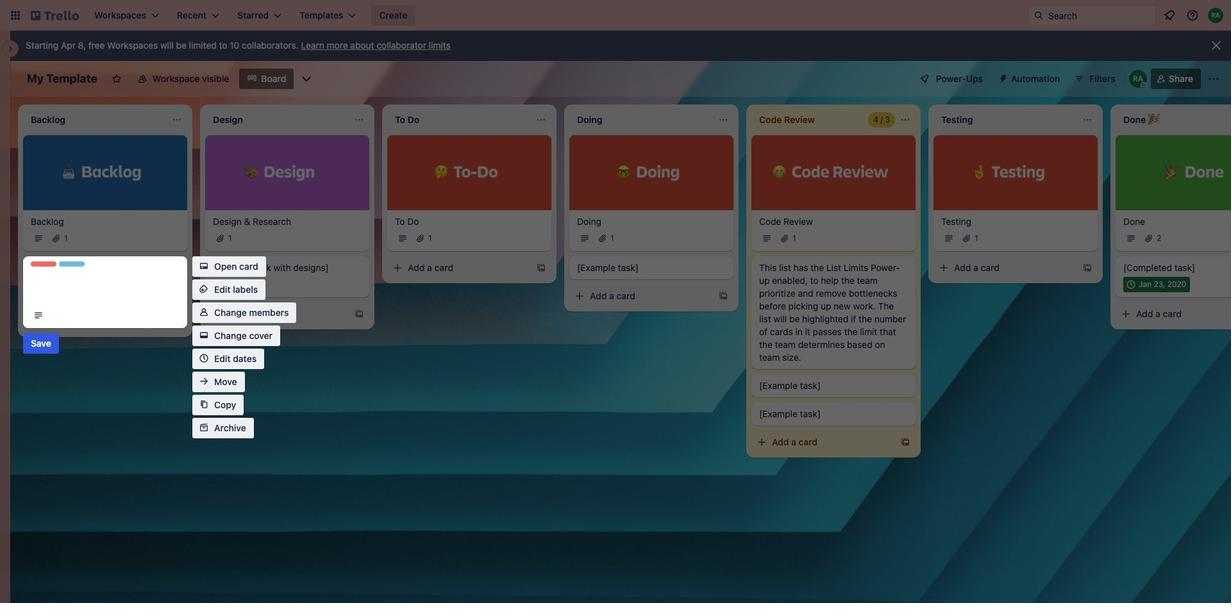 Task type: describe. For each thing, give the bounding box(es) containing it.
learn
[[301, 40, 325, 51]]

open card
[[214, 261, 258, 272]]

code
[[760, 216, 782, 227]]

testing link
[[942, 215, 1091, 228]]

doing link
[[577, 215, 726, 228]]

before
[[760, 301, 787, 312]]

help
[[821, 275, 839, 286]]

jan
[[1140, 279, 1152, 289]]

about
[[351, 40, 374, 51]]

1 vertical spatial [example task]
[[760, 380, 821, 391]]

that
[[880, 326, 897, 337]]

the right has
[[811, 262, 825, 273]]

share
[[1170, 73, 1194, 84]]

dates
[[233, 354, 257, 364]]

in
[[796, 326, 803, 337]]

labels
[[233, 284, 258, 295]]

edit for edit dates
[[214, 354, 231, 364]]

workspace
[[153, 73, 200, 84]]

design & research
[[213, 216, 291, 227]]

designs]
[[293, 262, 329, 273]]

0 vertical spatial to
[[219, 40, 227, 51]]

change members button
[[192, 303, 297, 323]]

move button
[[192, 372, 245, 393]]

list
[[827, 262, 842, 273]]

0 vertical spatial team
[[858, 275, 878, 286]]

automation
[[1012, 73, 1061, 84]]

power- inside this list has the list limits power- up enabled, to help the team prioritize and remove bottlenecks before picking up new work. the list will be highlighted if the number of cards in it passes the limit that the team determines based on team size.
[[871, 262, 901, 273]]

8,
[[78, 40, 86, 51]]

1 vertical spatial team
[[775, 339, 796, 350]]

backlog link
[[31, 215, 180, 228]]

0 vertical spatial [example task] link
[[577, 262, 726, 274]]

with
[[274, 262, 291, 273]]

doing
[[577, 216, 602, 227]]

change for change cover
[[214, 330, 247, 341]]

new
[[834, 301, 851, 312]]

copy button
[[192, 395, 244, 416]]

1 for doing
[[611, 233, 614, 243]]

change cover
[[214, 330, 273, 341]]

starting apr 8, free workspaces will be limited to 10 collaborators. learn more about collaborator limits
[[26, 40, 451, 51]]

ups
[[967, 73, 984, 84]]

jan 23, 2020
[[1140, 279, 1187, 289]]

prioritize
[[760, 288, 796, 299]]

[example for topmost [example task] link
[[577, 262, 616, 273]]

limit
[[861, 326, 878, 337]]

star or unstar board image
[[112, 74, 122, 84]]

size.
[[783, 352, 802, 363]]

research
[[253, 216, 291, 227]]

power-ups
[[937, 73, 984, 84]]

limited
[[189, 40, 217, 51]]

number
[[875, 313, 907, 324]]

the down of
[[760, 339, 773, 350]]

1 horizontal spatial up
[[821, 301, 832, 312]]

workspaces
[[107, 40, 158, 51]]

bottlenecks
[[849, 288, 898, 299]]

search image
[[1034, 10, 1045, 21]]

[example for [example task] link to the bottom
[[760, 408, 798, 419]]

23,
[[1155, 279, 1166, 289]]

picking
[[789, 301, 819, 312]]

more
[[327, 40, 348, 51]]

create from template… image for doing
[[719, 291, 729, 301]]

backlog
[[31, 216, 64, 227]]

open
[[214, 261, 237, 272]]

edit labels
[[214, 284, 258, 295]]

this
[[760, 262, 777, 273]]

color: red, title: none image
[[31, 262, 56, 267]]

[example task with designs] link
[[213, 262, 362, 274]]

change members
[[214, 307, 289, 318]]

workspace visible button
[[130, 69, 237, 89]]

of
[[760, 326, 768, 337]]

to do
[[395, 216, 419, 227]]

create button
[[372, 5, 415, 26]]

on
[[875, 339, 886, 350]]

2 vertical spatial team
[[760, 352, 780, 363]]

4
[[874, 115, 879, 124]]

share button
[[1152, 69, 1202, 89]]

enabled,
[[773, 275, 808, 286]]

starting
[[26, 40, 59, 51]]

if
[[852, 313, 857, 324]]

passes
[[813, 326, 842, 337]]

be inside this list has the list limits power- up enabled, to help the team prioritize and remove bottlenecks before picking up new work. the list will be highlighted if the number of cards in it passes the limit that the team determines based on team size.
[[790, 313, 800, 324]]

edit dates button
[[192, 349, 264, 370]]

cards
[[770, 326, 793, 337]]

edit labels button
[[192, 280, 266, 300]]

determines
[[799, 339, 845, 350]]

this list has the list limits power- up enabled, to help the team prioritize and remove bottlenecks before picking up new work. the list will be highlighted if the number of cards in it passes the limit that the team determines based on team size. link
[[760, 262, 909, 364]]

board
[[261, 73, 286, 84]]

0 vertical spatial [example task]
[[577, 262, 639, 273]]

power-ups button
[[911, 69, 991, 89]]

move
[[214, 377, 237, 388]]

limits
[[429, 40, 451, 51]]

and
[[799, 288, 814, 299]]

archive
[[214, 423, 246, 434]]

0 horizontal spatial be
[[176, 40, 187, 51]]

0 horizontal spatial up
[[760, 275, 770, 286]]



Task type: vqa. For each thing, say whether or not it's contained in the screenshot.
designs]
yes



Task type: locate. For each thing, give the bounding box(es) containing it.
open information menu image
[[1187, 9, 1200, 22]]

save
[[31, 338, 51, 349]]

1 up color: sky, title: none icon
[[64, 233, 68, 243]]

primary element
[[0, 0, 1232, 31]]

0 vertical spatial up
[[760, 275, 770, 286]]

2 change from the top
[[214, 330, 247, 341]]

[example
[[213, 262, 251, 273], [577, 262, 616, 273], [760, 380, 798, 391], [760, 408, 798, 419]]

1 vertical spatial to
[[811, 275, 819, 286]]

automation button
[[994, 69, 1068, 89]]

edit dates
[[214, 354, 257, 364]]

customize views image
[[301, 73, 313, 85]]

1 horizontal spatial be
[[790, 313, 800, 324]]

team down cards
[[775, 339, 796, 350]]

0 vertical spatial list
[[780, 262, 792, 273]]

change
[[214, 307, 247, 318], [214, 330, 247, 341]]

will up cards
[[774, 313, 787, 324]]

code review
[[760, 216, 813, 227]]

1 horizontal spatial power-
[[937, 73, 967, 84]]

1 for backlog
[[64, 233, 68, 243]]

1 vertical spatial will
[[774, 313, 787, 324]]

task
[[254, 262, 271, 273]]

1 down design
[[228, 233, 232, 243]]

filters button
[[1071, 69, 1120, 89]]

will
[[160, 40, 174, 51], [774, 313, 787, 324]]

done link
[[1124, 215, 1232, 228]]

edit inside edit labels button
[[214, 284, 231, 295]]

Jan 23, 2020 checkbox
[[1124, 277, 1191, 292]]

Board name text field
[[21, 69, 104, 89]]

[example for [example task] link to the middle
[[760, 380, 798, 391]]

0 notifications image
[[1163, 8, 1178, 23]]

1 for testing
[[975, 233, 979, 243]]

create from template… image for backlog
[[172, 317, 182, 327]]

ruby anderson (rubyanderson7) image
[[1209, 8, 1224, 23]]

0 horizontal spatial to
[[219, 40, 227, 51]]

1 down doing 'link' on the top of the page
[[611, 233, 614, 243]]

[completed task]
[[1124, 262, 1196, 273]]

testing
[[942, 216, 972, 227]]

board link
[[240, 69, 294, 89]]

workspace visible
[[153, 73, 229, 84]]

to left the 10
[[219, 40, 227, 51]]

color: red, title: none image
[[31, 262, 56, 267]]

[example task] link
[[577, 262, 726, 274], [760, 380, 909, 392], [760, 408, 909, 421]]

the right if
[[859, 313, 873, 324]]

work.
[[854, 301, 876, 312]]

open card link
[[192, 257, 266, 277]]

1 change from the top
[[214, 307, 247, 318]]

my template
[[27, 72, 97, 85]]

to up and
[[811, 275, 819, 286]]

apr
[[61, 40, 76, 51]]

based
[[848, 339, 873, 350]]

team left size.
[[760, 352, 780, 363]]

color: sky, title: none image
[[59, 262, 85, 267]]

remove
[[816, 288, 847, 299]]

members
[[249, 307, 289, 318]]

2 1 from the left
[[228, 233, 232, 243]]

0 horizontal spatial will
[[160, 40, 174, 51]]

2 vertical spatial [example task] link
[[760, 408, 909, 421]]

up down this
[[760, 275, 770, 286]]

color: sky, title: none image
[[59, 262, 85, 267]]

to
[[219, 40, 227, 51], [811, 275, 819, 286]]

edit left dates at the left bottom of page
[[214, 354, 231, 364]]

be up in
[[790, 313, 800, 324]]

1 vertical spatial list
[[760, 313, 772, 324]]

be left limited
[[176, 40, 187, 51]]

1 1 from the left
[[64, 233, 68, 243]]

edit left "labels"
[[214, 284, 231, 295]]

it
[[806, 326, 811, 337]]

change cover button
[[192, 326, 280, 346]]

review
[[784, 216, 813, 227]]

power- inside power-ups button
[[937, 73, 967, 84]]

cover
[[249, 330, 273, 341]]

card
[[239, 261, 258, 272], [435, 262, 454, 273], [981, 262, 1000, 273], [617, 290, 636, 301], [252, 308, 271, 319], [1164, 308, 1182, 319], [70, 316, 89, 327], [799, 437, 818, 448]]

[completed task] link
[[1124, 262, 1232, 274]]

&
[[244, 216, 250, 227]]

5 1 from the left
[[793, 233, 797, 243]]

will inside this list has the list limits power- up enabled, to help the team prioritize and remove bottlenecks before picking up new work. the list will be highlighted if the number of cards in it passes the limit that the team determines based on team size.
[[774, 313, 787, 324]]

Search field
[[1045, 6, 1157, 25]]

create from template… image for design & research
[[354, 309, 364, 319]]

to
[[395, 216, 405, 227]]

1 vertical spatial up
[[821, 301, 832, 312]]

0 horizontal spatial power-
[[871, 262, 901, 273]]

power-
[[937, 73, 967, 84], [871, 262, 901, 273]]

change down edit labels button
[[214, 307, 247, 318]]

team
[[858, 275, 878, 286], [775, 339, 796, 350], [760, 352, 780, 363]]

highlighted
[[803, 313, 849, 324]]

2
[[1157, 233, 1162, 243]]

2020
[[1168, 279, 1187, 289]]

0 horizontal spatial list
[[760, 313, 772, 324]]

1 for to do
[[429, 233, 432, 243]]

1
[[64, 233, 68, 243], [228, 233, 232, 243], [429, 233, 432, 243], [611, 233, 614, 243], [793, 233, 797, 243], [975, 233, 979, 243]]

0 vertical spatial will
[[160, 40, 174, 51]]

design
[[213, 216, 242, 227]]

3
[[886, 115, 891, 124]]

the
[[811, 262, 825, 273], [842, 275, 855, 286], [859, 313, 873, 324], [845, 326, 858, 337], [760, 339, 773, 350]]

the down limits
[[842, 275, 855, 286]]

done
[[1124, 216, 1146, 227]]

2 vertical spatial [example task]
[[760, 408, 821, 419]]

1 down "to do" link
[[429, 233, 432, 243]]

1 vertical spatial change
[[214, 330, 247, 341]]

edit
[[214, 284, 231, 295], [214, 354, 231, 364]]

list up enabled,
[[780, 262, 792, 273]]

up
[[760, 275, 770, 286], [821, 301, 832, 312]]

[example for [example task with designs] link
[[213, 262, 251, 273]]

1 down review
[[793, 233, 797, 243]]

has
[[794, 262, 809, 273]]

4 1 from the left
[[611, 233, 614, 243]]

2 edit from the top
[[214, 354, 231, 364]]

1 for code review
[[793, 233, 797, 243]]

design & research link
[[213, 215, 362, 228]]

change for change members
[[214, 307, 247, 318]]

add a card
[[408, 262, 454, 273], [955, 262, 1000, 273], [590, 290, 636, 301], [226, 308, 271, 319], [1137, 308, 1182, 319], [44, 316, 89, 327], [773, 437, 818, 448]]

show menu image
[[1208, 73, 1221, 85]]

create from template… image
[[536, 263, 547, 273], [1083, 263, 1093, 273], [719, 291, 729, 301], [354, 309, 364, 319], [172, 317, 182, 327], [901, 437, 911, 448]]

up up highlighted
[[821, 301, 832, 312]]

1 down testing link
[[975, 233, 979, 243]]

ruby anderson (rubyanderson7) image
[[1130, 70, 1148, 88]]

1 horizontal spatial to
[[811, 275, 819, 286]]

change up edit dates button
[[214, 330, 247, 341]]

team up the bottlenecks
[[858, 275, 878, 286]]

3 1 from the left
[[429, 233, 432, 243]]

1 vertical spatial be
[[790, 313, 800, 324]]

to do link
[[395, 215, 544, 228]]

visible
[[202, 73, 229, 84]]

[completed
[[1124, 262, 1173, 273]]

[example task]
[[577, 262, 639, 273], [760, 380, 821, 391], [760, 408, 821, 419]]

learn more about collaborator limits link
[[301, 40, 451, 51]]

0 vertical spatial edit
[[214, 284, 231, 295]]

my
[[27, 72, 44, 85]]

1 vertical spatial power-
[[871, 262, 901, 273]]

archive button
[[192, 418, 254, 439]]

template
[[46, 72, 97, 85]]

4 / 3
[[874, 115, 891, 124]]

be
[[176, 40, 187, 51], [790, 313, 800, 324]]

1 vertical spatial edit
[[214, 354, 231, 364]]

collaborators.
[[242, 40, 299, 51]]

1 edit from the top
[[214, 284, 231, 295]]

list up of
[[760, 313, 772, 324]]

create
[[379, 10, 408, 21]]

the
[[879, 301, 895, 312]]

0 vertical spatial power-
[[937, 73, 967, 84]]

0 vertical spatial be
[[176, 40, 187, 51]]

do
[[408, 216, 419, 227]]

1 horizontal spatial will
[[774, 313, 787, 324]]

add a card button
[[388, 258, 529, 278], [934, 258, 1075, 278], [570, 286, 711, 306], [205, 304, 346, 324], [1116, 304, 1232, 324], [23, 312, 164, 332], [752, 432, 893, 453]]

will right workspaces
[[160, 40, 174, 51]]

6 1 from the left
[[975, 233, 979, 243]]

0 vertical spatial change
[[214, 307, 247, 318]]

the down if
[[845, 326, 858, 337]]

1 horizontal spatial list
[[780, 262, 792, 273]]

edit inside edit dates button
[[214, 354, 231, 364]]

edit for edit labels
[[214, 284, 231, 295]]

10
[[230, 40, 240, 51]]

create from template… image for code review
[[901, 437, 911, 448]]

1 vertical spatial [example task] link
[[760, 380, 909, 392]]

[example task with designs]
[[213, 262, 329, 273]]

to inside this list has the list limits power- up enabled, to help the team prioritize and remove bottlenecks before picking up new work. the list will be highlighted if the number of cards in it passes the limit that the team determines based on team size.
[[811, 275, 819, 286]]



